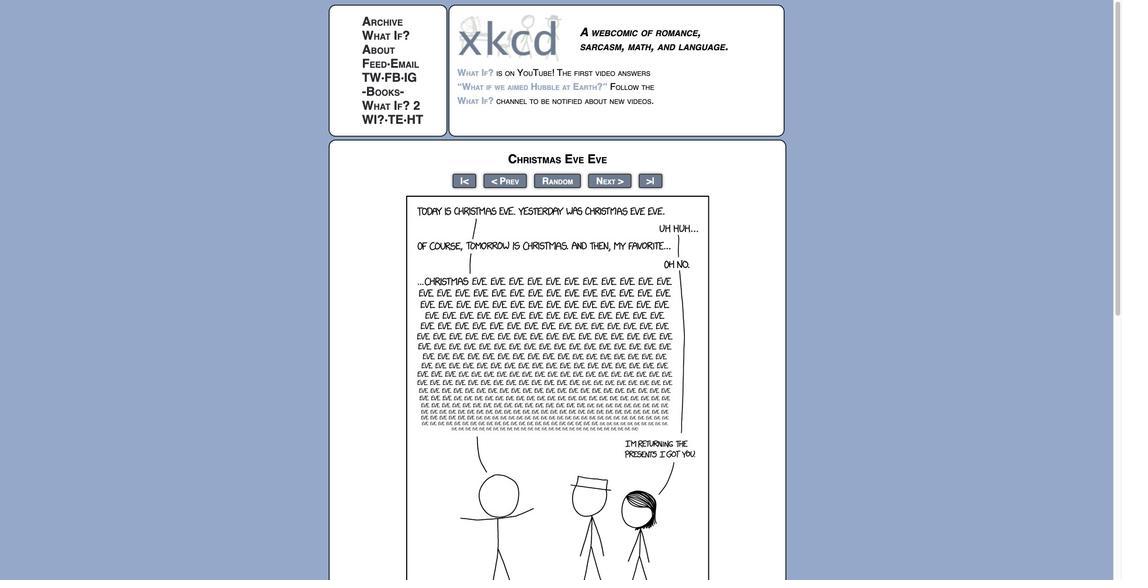 Task type: vqa. For each thing, say whether or not it's contained in the screenshot.
'xkcd.com logo'
yes



Task type: locate. For each thing, give the bounding box(es) containing it.
christmas eve eve image
[[406, 196, 709, 581]]

xkcd.com logo image
[[458, 13, 566, 62]]



